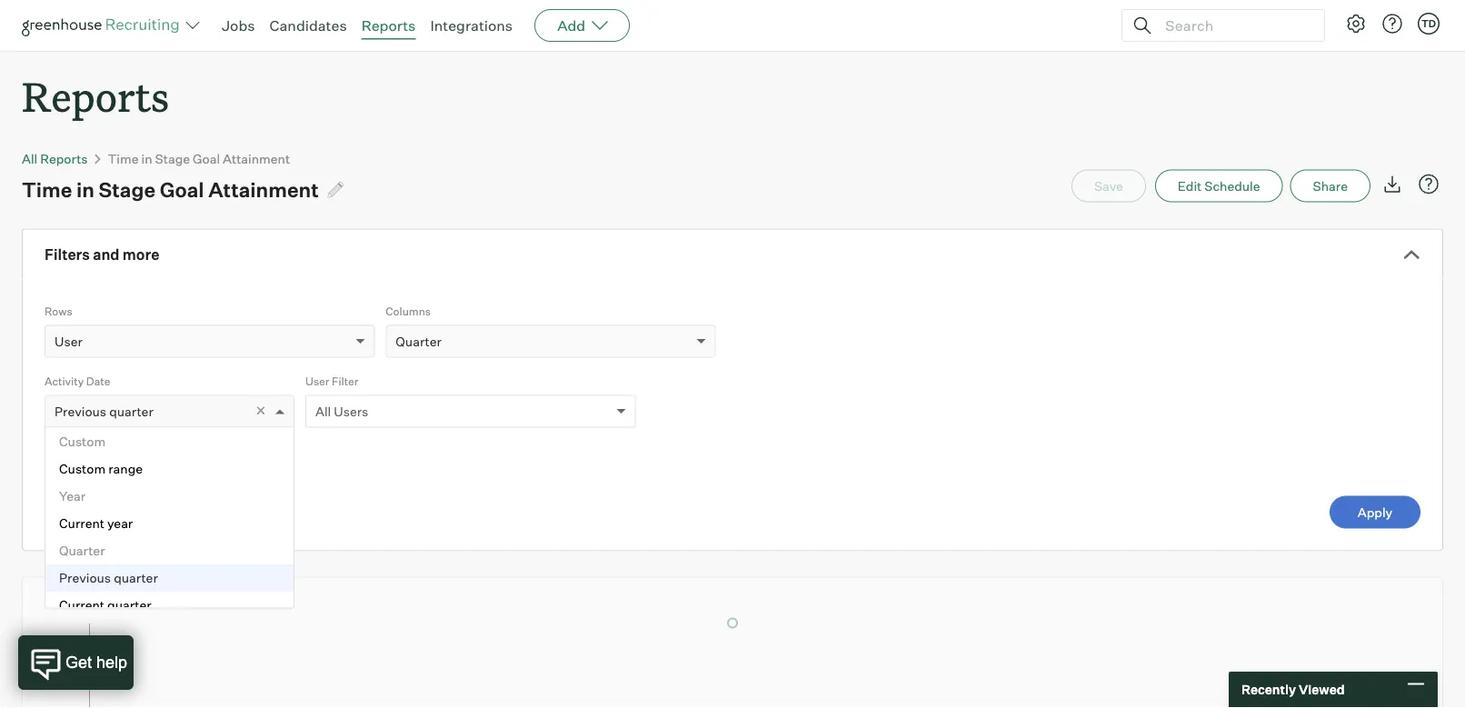 Task type: vqa. For each thing, say whether or not it's contained in the screenshot.
"quarter" inside Current quarter option
yes



Task type: describe. For each thing, give the bounding box(es) containing it.
and
[[93, 246, 120, 264]]

0 horizontal spatial in
[[76, 177, 95, 202]]

list box containing custom
[[45, 428, 294, 646]]

configure image
[[1345, 13, 1367, 35]]

candidates
[[270, 16, 347, 35]]

year
[[107, 515, 133, 531]]

reports link
[[361, 16, 416, 35]]

xychart image
[[45, 578, 1421, 708]]

current for current year
[[59, 515, 105, 531]]

0 vertical spatial time in stage goal attainment
[[108, 151, 290, 167]]

last
[[248, 434, 269, 450]]

1 vertical spatial reports
[[22, 69, 169, 123]]

more
[[123, 246, 159, 264]]

data
[[81, 434, 108, 450]]

0 horizontal spatial time
[[22, 177, 72, 202]]

recently viewed
[[1242, 682, 1345, 698]]

time in stage goal attainment link
[[108, 151, 290, 167]]

quarter inside list box
[[59, 542, 105, 558]]

×
[[256, 400, 266, 420]]

for
[[206, 434, 223, 450]]

columns
[[386, 304, 431, 318]]

quarter inside option
[[107, 597, 152, 613]]

365
[[45, 452, 68, 468]]

only
[[123, 434, 148, 450]]

candidates link
[[270, 16, 347, 35]]

faq image
[[1418, 173, 1440, 195]]

current for current quarter
[[59, 597, 105, 613]]

td button
[[1418, 13, 1440, 35]]

user filter
[[305, 374, 359, 388]]

0 vertical spatial attainment
[[223, 151, 290, 167]]

0 vertical spatial goal
[[193, 151, 220, 167]]

td
[[1422, 17, 1436, 30]]

available
[[151, 434, 204, 450]]

0 vertical spatial previous quarter option
[[55, 403, 153, 419]]

save and schedule this report to revisit it! element
[[1072, 170, 1155, 202]]

the
[[226, 434, 245, 450]]

1 vertical spatial stage
[[99, 177, 156, 202]]

range
[[108, 461, 143, 477]]

filters
[[45, 246, 90, 264]]

is
[[110, 434, 120, 450]]

current quarter option
[[45, 592, 294, 619]]

users
[[334, 403, 368, 419]]

apply
[[1358, 504, 1393, 520]]

date
[[86, 374, 110, 388]]

Search text field
[[1161, 12, 1308, 39]]

0 vertical spatial quarter
[[396, 333, 442, 349]]

0 vertical spatial reports
[[361, 16, 416, 35]]



Task type: locate. For each thing, give the bounding box(es) containing it.
1 vertical spatial time
[[22, 177, 72, 202]]

all users
[[315, 403, 368, 419]]

all for all reports
[[22, 151, 37, 167]]

time
[[108, 151, 139, 167], [22, 177, 72, 202]]

add
[[557, 16, 586, 35]]

user for user
[[55, 333, 83, 349]]

goal
[[193, 151, 220, 167], [160, 177, 204, 202]]

previous quarter option down current year option
[[45, 564, 294, 592]]

current year option
[[45, 510, 294, 537]]

quarter
[[396, 333, 442, 349], [59, 542, 105, 558]]

edit
[[1178, 178, 1202, 194]]

1 vertical spatial all
[[315, 403, 331, 419]]

1 vertical spatial goal
[[160, 177, 204, 202]]

1 vertical spatial attainment
[[208, 177, 319, 202]]

1 horizontal spatial quarter
[[396, 333, 442, 349]]

previous inside option
[[59, 570, 111, 586]]

rows
[[45, 304, 72, 318]]

1 horizontal spatial all
[[315, 403, 331, 419]]

previous down the activity date
[[55, 403, 106, 419]]

time down all reports link at left top
[[22, 177, 72, 202]]

1 vertical spatial previous quarter option
[[45, 564, 294, 592]]

2 vertical spatial quarter
[[107, 597, 152, 613]]

download image
[[1382, 173, 1404, 195]]

custom
[[59, 433, 106, 449], [59, 461, 106, 477]]

0 vertical spatial time
[[108, 151, 139, 167]]

integrations link
[[430, 16, 513, 35]]

1 vertical spatial time in stage goal attainment
[[22, 177, 319, 202]]

activity date
[[45, 374, 110, 388]]

quarter up "only"
[[109, 403, 153, 419]]

1 vertical spatial current
[[59, 597, 105, 613]]

custom range option
[[45, 455, 294, 482]]

quarter down the current year
[[59, 542, 105, 558]]

quarter down 'columns'
[[396, 333, 442, 349]]

custom inside option
[[59, 461, 106, 477]]

previous quarter option
[[55, 403, 153, 419], [45, 564, 294, 592]]

edit schedule
[[1178, 178, 1260, 194]]

custom up days
[[59, 433, 106, 449]]

0 vertical spatial quarter
[[109, 403, 153, 419]]

custom down data
[[59, 461, 106, 477]]

2 custom from the top
[[59, 461, 106, 477]]

time right all reports
[[108, 151, 139, 167]]

current year
[[59, 515, 133, 531]]

share
[[1313, 178, 1348, 194]]

stage
[[155, 151, 190, 167], [99, 177, 156, 202]]

recently
[[1242, 682, 1296, 698]]

filter
[[332, 374, 359, 388]]

previous quarter option down date
[[55, 403, 153, 419]]

1 horizontal spatial user
[[305, 374, 329, 388]]

in
[[141, 151, 152, 167], [76, 177, 95, 202]]

add button
[[535, 9, 630, 42]]

previous quarter up current quarter
[[59, 570, 158, 586]]

previous
[[55, 403, 106, 419], [59, 570, 111, 586]]

0 vertical spatial user
[[55, 333, 83, 349]]

activity
[[45, 374, 84, 388]]

0 horizontal spatial all
[[22, 151, 37, 167]]

reports
[[361, 16, 416, 35], [22, 69, 169, 123], [40, 151, 88, 167]]

integrations
[[430, 16, 513, 35]]

1 horizontal spatial in
[[141, 151, 152, 167]]

list box
[[45, 428, 294, 646]]

viewed
[[1299, 682, 1345, 698]]

0 vertical spatial previous
[[55, 403, 106, 419]]

goals
[[45, 434, 78, 450]]

all reports link
[[22, 151, 88, 167]]

1 vertical spatial quarter
[[114, 570, 158, 586]]

previous for topmost "previous quarter" option
[[55, 403, 106, 419]]

filters and more
[[45, 246, 159, 264]]

quarter down year
[[107, 597, 152, 613]]

current
[[59, 515, 105, 531], [59, 597, 105, 613]]

attainment
[[223, 151, 290, 167], [208, 177, 319, 202]]

custom for custom
[[59, 433, 106, 449]]

previous quarter down date
[[55, 403, 153, 419]]

1 vertical spatial user
[[305, 374, 329, 388]]

0 vertical spatial previous quarter
[[55, 403, 153, 419]]

previous up current quarter
[[59, 570, 111, 586]]

jobs link
[[222, 16, 255, 35]]

1 horizontal spatial time
[[108, 151, 139, 167]]

all
[[22, 151, 37, 167], [315, 403, 331, 419]]

1 vertical spatial previous
[[59, 570, 111, 586]]

2 vertical spatial reports
[[40, 151, 88, 167]]

greenhouse recruiting image
[[22, 15, 185, 36]]

quarter up current quarter
[[114, 570, 158, 586]]

edit schedule button
[[1155, 170, 1283, 202]]

all reports
[[22, 151, 88, 167]]

user for user filter
[[305, 374, 329, 388]]

user option
[[55, 333, 83, 349]]

1 vertical spatial previous quarter
[[59, 570, 158, 586]]

user
[[55, 333, 83, 349], [305, 374, 329, 388]]

apply button
[[1330, 496, 1421, 529]]

1 vertical spatial in
[[76, 177, 95, 202]]

user left filter
[[305, 374, 329, 388]]

time in stage goal attainment
[[108, 151, 290, 167], [22, 177, 319, 202]]

year
[[59, 488, 86, 504]]

goals data is only available for the last 365 days
[[45, 434, 269, 468]]

1 vertical spatial custom
[[59, 461, 106, 477]]

0 horizontal spatial user
[[55, 333, 83, 349]]

previous quarter
[[55, 403, 153, 419], [59, 570, 158, 586]]

schedule
[[1205, 178, 1260, 194]]

td button
[[1415, 9, 1444, 38]]

quarter
[[109, 403, 153, 419], [114, 570, 158, 586], [107, 597, 152, 613]]

2 current from the top
[[59, 597, 105, 613]]

0 vertical spatial stage
[[155, 151, 190, 167]]

user down rows
[[55, 333, 83, 349]]

0 vertical spatial current
[[59, 515, 105, 531]]

current down year on the bottom of page
[[59, 515, 105, 531]]

0 horizontal spatial quarter
[[59, 542, 105, 558]]

0 vertical spatial all
[[22, 151, 37, 167]]

1 vertical spatial quarter
[[59, 542, 105, 558]]

share button
[[1290, 170, 1371, 202]]

previous quarter inside list box
[[59, 570, 158, 586]]

current down the current year
[[59, 597, 105, 613]]

custom range
[[59, 461, 143, 477]]

0 vertical spatial in
[[141, 151, 152, 167]]

all for all users
[[315, 403, 331, 419]]

previous for bottom "previous quarter" option
[[59, 570, 111, 586]]

0 vertical spatial custom
[[59, 433, 106, 449]]

jobs
[[222, 16, 255, 35]]

current quarter
[[59, 597, 152, 613]]

1 current from the top
[[59, 515, 105, 531]]

quarter option
[[396, 333, 442, 349]]

1 custom from the top
[[59, 433, 106, 449]]

None field
[[45, 396, 64, 427]]

days
[[71, 452, 99, 468]]

custom for custom range
[[59, 461, 106, 477]]



